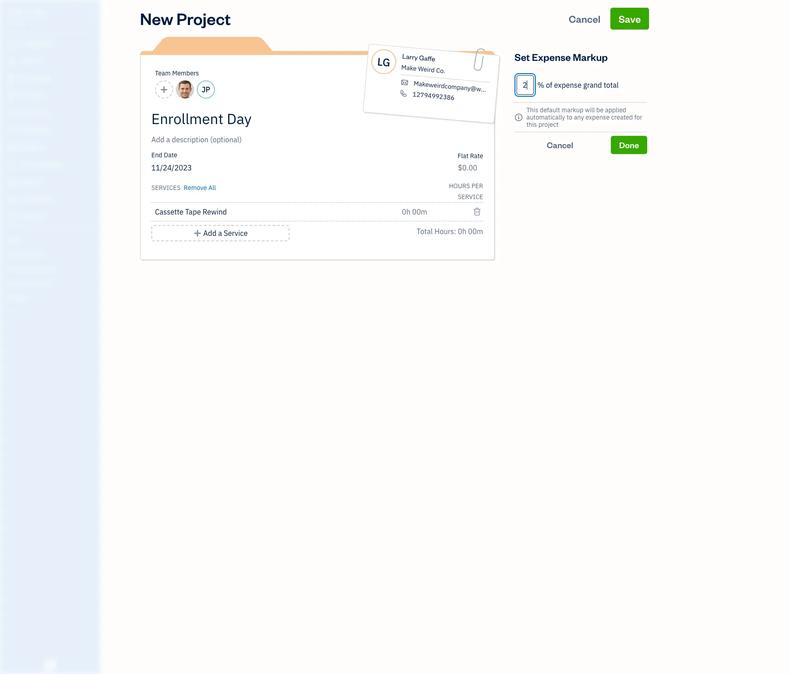 Task type: describe. For each thing, give the bounding box(es) containing it.
settings image
[[7, 294, 97, 301]]

estimate image
[[6, 74, 17, 83]]

remove
[[184, 184, 207, 192]]

0 horizontal spatial expense
[[554, 80, 582, 90]]

per
[[472, 182, 483, 190]]

gaffe
[[419, 53, 436, 63]]

expense image
[[6, 126, 17, 135]]

be
[[597, 106, 604, 114]]

1 vertical spatial cancel button
[[515, 136, 606, 154]]

end date
[[151, 151, 177, 159]]

add a service button
[[151, 225, 290, 241]]

chart image
[[6, 195, 17, 204]]

applied
[[605, 106, 627, 114]]

save
[[619, 12, 641, 25]]

add a service
[[203, 229, 248, 238]]

0h 00m text field
[[402, 207, 428, 216]]

main element
[[0, 0, 123, 674]]

team members
[[155, 69, 199, 77]]

services
[[151, 184, 181, 192]]

Project Name text field
[[151, 110, 401, 128]]

markup
[[562, 106, 584, 114]]

owner
[[7, 18, 24, 25]]

hours
[[449, 182, 470, 190]]

freshbooks image
[[43, 660, 57, 671]]

jp
[[202, 85, 210, 94]]

money image
[[6, 178, 17, 187]]

add team member image
[[160, 84, 168, 95]]

project image
[[6, 143, 17, 152]]

12794992386
[[412, 90, 455, 102]]

expense inside this default markup will be applied automatically to any expense created for this project
[[586, 113, 610, 121]]

flat
[[458, 152, 469, 160]]

end
[[151, 151, 162, 159]]

to
[[567, 113, 573, 121]]

default
[[540, 106, 560, 114]]

all
[[208, 184, 216, 192]]

report image
[[6, 212, 17, 221]]

0 text field
[[517, 75, 534, 95]]

service
[[458, 193, 483, 201]]

services remove all
[[151, 184, 216, 192]]

add
[[203, 229, 217, 238]]

plus image
[[193, 228, 202, 239]]

cancel for bottommost cancel button
[[547, 140, 573, 150]]

info image
[[515, 112, 523, 123]]

markup
[[573, 50, 608, 63]]

co.
[[436, 66, 446, 75]]

End date in  format text field
[[151, 163, 317, 172]]

created
[[611, 113, 633, 121]]

timer image
[[6, 161, 17, 170]]

set
[[515, 50, 530, 63]]

any
[[574, 113, 584, 121]]

project
[[539, 120, 559, 129]]

larry gaffe make weird co.
[[401, 52, 446, 75]]

%
[[538, 80, 544, 90]]

invoice image
[[6, 91, 17, 100]]

this
[[527, 106, 539, 114]]

larry
[[402, 52, 418, 62]]



Task type: locate. For each thing, give the bounding box(es) containing it.
hours per service
[[449, 182, 483, 201]]

makeweirdcompany@weird.co
[[413, 79, 501, 95]]

client image
[[6, 57, 17, 66]]

Amount (USD) text field
[[458, 163, 478, 172]]

will
[[585, 106, 595, 114]]

inc
[[35, 8, 48, 17]]

make
[[401, 63, 417, 73]]

date
[[164, 151, 177, 159]]

new
[[140, 8, 173, 29]]

1 vertical spatial cancel
[[547, 140, 573, 150]]

done button
[[611, 136, 647, 154]]

remove project service image
[[473, 206, 482, 217]]

cassette tape rewind
[[155, 207, 227, 216]]

project
[[177, 8, 231, 29]]

set expense markup
[[515, 50, 608, 63]]

cancel down project
[[547, 140, 573, 150]]

a
[[218, 229, 222, 238]]

dashboard image
[[6, 40, 17, 49]]

expense right of
[[554, 80, 582, 90]]

cancel for the top cancel button
[[569, 12, 601, 25]]

cancel button up markup
[[561, 8, 609, 30]]

1 vertical spatial expense
[[586, 113, 610, 121]]

items and services image
[[7, 265, 97, 272]]

total
[[417, 227, 433, 236]]

cassette
[[155, 207, 183, 216]]

team
[[155, 69, 171, 77]]

this
[[527, 120, 537, 129]]

Project Description text field
[[151, 134, 401, 145]]

remove all button
[[182, 181, 216, 193]]

flat rate
[[458, 152, 483, 160]]

new project
[[140, 8, 231, 29]]

cancel
[[569, 12, 601, 25], [547, 140, 573, 150]]

service
[[224, 229, 248, 238]]

team members image
[[7, 250, 97, 257]]

automatically
[[527, 113, 565, 121]]

phone image
[[399, 89, 409, 97]]

total
[[604, 80, 619, 90]]

hours:
[[435, 227, 456, 236]]

turtle
[[7, 8, 33, 17]]

of
[[546, 80, 553, 90]]

cancel up markup
[[569, 12, 601, 25]]

00m
[[468, 227, 483, 236]]

cancel button
[[561, 8, 609, 30], [515, 136, 606, 154]]

expense right any
[[586, 113, 610, 121]]

0h
[[458, 227, 467, 236]]

cancel button down project
[[515, 136, 606, 154]]

envelope image
[[400, 79, 410, 87]]

rewind
[[203, 207, 227, 216]]

payment image
[[6, 109, 17, 118]]

tape
[[185, 207, 201, 216]]

0 vertical spatial cancel button
[[561, 8, 609, 30]]

turtle inc owner
[[7, 8, 48, 25]]

expense
[[554, 80, 582, 90], [586, 113, 610, 121]]

members
[[172, 69, 199, 77]]

expense
[[532, 50, 571, 63]]

0 vertical spatial cancel
[[569, 12, 601, 25]]

0 vertical spatial expense
[[554, 80, 582, 90]]

% of expense grand total
[[538, 80, 619, 90]]

done
[[619, 140, 639, 150]]

weird
[[418, 65, 435, 74]]

bank connections image
[[7, 279, 97, 286]]

apps image
[[7, 236, 97, 243]]

1 horizontal spatial expense
[[586, 113, 610, 121]]

save button
[[611, 8, 649, 30]]

rate
[[470, 152, 483, 160]]

this default markup will be applied automatically to any expense created for this project
[[527, 106, 643, 129]]

for
[[635, 113, 643, 121]]

grand
[[583, 80, 602, 90]]

lg
[[377, 54, 391, 70]]

total hours: 0h 00m
[[417, 227, 483, 236]]



Task type: vqa. For each thing, say whether or not it's contained in the screenshot.
All
yes



